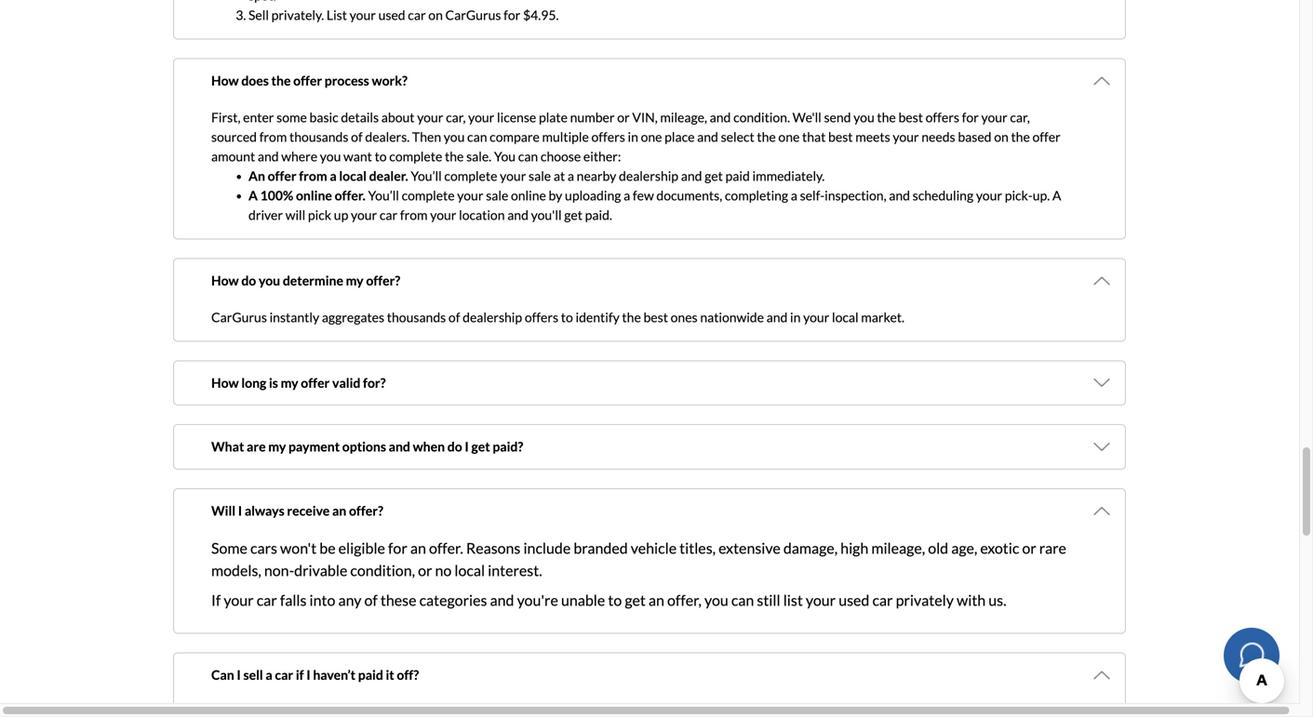 Task type: describe. For each thing, give the bounding box(es) containing it.
a right at
[[568, 168, 574, 184]]

your right list
[[350, 7, 376, 23]]

high
[[841, 540, 869, 558]]

to right unable
[[608, 592, 622, 610]]

mileage, inside some cars won't be eligible for an offer. reasons include branded vehicle titles, extensive damage, high mileage, old age, exotic or rare models, non-drivable condition, or no local interest.
[[872, 540, 925, 558]]

transfer.
[[280, 495, 328, 511]]

you right the pay at the bottom left
[[492, 593, 516, 611]]

0 vertical spatial payment
[[289, 439, 340, 455]]

in right nationwide on the top of the page
[[790, 309, 801, 325]]

a right wait
[[512, 534, 519, 550]]

you'll inside you'll complete your sale online by uploading a few documents, completing a self-inspection, and scheduling your pick-up. a driver will pick up your car from your location and you'll get paid.
[[368, 188, 399, 203]]

applying
[[413, 615, 469, 633]]

through
[[464, 495, 510, 511]]

in up tax on the bottom left of the page
[[320, 615, 332, 633]]

0 horizontal spatial cargurus
[[211, 309, 267, 325]]

online for offer
[[276, 412, 311, 427]]

and inside the dealer will pay you on the spot. to increase your purchasing power and potentially save on taxes, consider trading in your car. by applying your trade-in value to your down payment, you can decrease or even eliminate it. depending on your state's tax laws, a trade-in could potentially save you thousands of dollars in sales tax.
[[825, 593, 849, 611]]

for right portal
[[612, 495, 629, 511]]

in left the sales
[[737, 638, 749, 656]]

a left self-
[[791, 188, 798, 203]]

1 vertical spatial into
[[310, 592, 336, 610]]

value
[[559, 615, 594, 633]]

days inside selling 100% online. you have two payment options: bank transfer. link your bank account through our secure portal for the fastest, most hassle-free way to receive your funds. you'll receive payment in one to three business days. check. request a check and you'll have to wait a few hours for it to be activated before you can deposit it on pick-up day. some banks have deposit limits and may hold funds for several days before depositing the funds into your account.
[[457, 554, 483, 570]]

car up even
[[873, 592, 893, 610]]

a up trading
[[276, 593, 283, 611]]

1 horizontal spatial you'll
[[411, 168, 442, 184]]

dealers.
[[365, 129, 410, 145]]

1 horizontal spatial do
[[448, 439, 462, 455]]

business
[[386, 515, 435, 531]]

uploading
[[565, 188, 621, 203]]

exotic
[[981, 540, 1020, 558]]

some inside selling 100% online. you have two payment options: bank transfer. link your bank account through our secure portal for the fastest, most hassle-free way to receive your funds. you'll receive payment in one to three business days. check. request a check and you'll have to wait a few hours for it to be activated before you can deposit it on pick-up day. some banks have deposit limits and may hold funds for several days before depositing the funds into your account.
[[926, 534, 958, 550]]

your up the down in the bottom of the page
[[673, 593, 703, 611]]

with
[[957, 592, 986, 610]]

0 vertical spatial paid
[[726, 168, 750, 184]]

a up a 100% online offer.
[[330, 168, 337, 184]]

0 vertical spatial dealership
[[619, 168, 679, 184]]

reasons
[[466, 540, 521, 558]]

meets
[[856, 129, 891, 145]]

to right way
[[819, 495, 832, 511]]

2 vertical spatial my
[[268, 439, 286, 455]]

be inside the your 100% online offer will be valid for seven days or after driving 250 additional miles (whichever comes first). the local dealer offers can vary by location.
[[367, 412, 381, 427]]

you'll complete your sale online by uploading a few documents, completing a self-inspection, and scheduling your pick-up. a driver will pick up your car from your location and you'll get paid.
[[249, 188, 1062, 223]]

list
[[327, 7, 347, 23]]

get up documents,
[[705, 168, 723, 184]]

first).
[[806, 412, 836, 427]]

location
[[459, 207, 505, 223]]

2 horizontal spatial receive
[[978, 495, 1019, 511]]

in inside selling 100% online. you have two payment options: bank transfer. link your bank account through our secure portal for the fastest, most hassle-free way to receive your funds. you'll receive payment in one to three business days. check. request a check and you'll have to wait a few hours for it to be activated before you can deposit it on pick-up day. some banks have deposit limits and may hold funds for several days before depositing the funds into your account.
[[301, 515, 312, 531]]

and right place at top
[[697, 129, 719, 145]]

1 a from the left
[[249, 188, 258, 203]]

you're
[[517, 592, 558, 610]]

2 horizontal spatial have
[[996, 534, 1023, 550]]

the left sale.
[[445, 148, 464, 164]]

ones
[[671, 309, 698, 325]]

you right then
[[444, 129, 465, 145]]

online inside you'll complete your sale online by uploading a few documents, completing a self-inspection, and scheduling your pick-up. a driver will pick up your car from your location and you'll get paid.
[[511, 188, 546, 203]]

(whichever
[[702, 412, 765, 427]]

options:
[[461, 476, 507, 491]]

car left falls
[[257, 592, 277, 610]]

your left funds.
[[878, 495, 904, 511]]

1 vertical spatial trade-
[[378, 638, 418, 656]]

two
[[384, 476, 406, 491]]

offer? for how do you determine my offer?
[[366, 273, 400, 289]]

how for how long is my offer valid for?
[[211, 375, 239, 391]]

one inside selling 100% online. you have two payment options: bank transfer. link your bank account through our secure portal for the fastest, most hassle-free way to receive your funds. you'll receive payment in one to three business days. check. request a check and you'll have to wait a few hours for it to be activated before you can deposit it on pick-up day. some banks have deposit limits and may hold funds for several days before depositing the funds into your account.
[[314, 515, 335, 531]]

2 vertical spatial an
[[649, 592, 665, 610]]

or inside first, enter some basic details about your car, your license plate number or vin, mileage, and condition. we'll send you the best offers for your car, sourced from thousands of dealers. then you can compare multiple offers in one place and select the one that best meets your needs based on the offer amount and where you want to complete the sale. you can choose either:
[[617, 109, 630, 125]]

condition,
[[350, 562, 415, 580]]

your down the pay at the bottom left
[[471, 615, 501, 633]]

you up meets
[[854, 109, 875, 125]]

your down activated
[[669, 554, 695, 570]]

power
[[780, 593, 822, 611]]

condition.
[[734, 109, 790, 125]]

1 funds from the left
[[360, 554, 392, 570]]

titles,
[[680, 540, 716, 558]]

i right if
[[306, 668, 311, 683]]

way
[[794, 495, 817, 511]]

for?
[[363, 375, 386, 391]]

will inside you'll complete your sale online by uploading a few documents, completing a self-inspection, and scheduling your pick-up. a driver will pick up your car from your location and you'll get paid.
[[286, 207, 306, 223]]

1 horizontal spatial potentially
[[852, 593, 922, 611]]

offer left process
[[293, 73, 322, 89]]

0 horizontal spatial an
[[332, 503, 347, 519]]

your right scheduling
[[976, 188, 1003, 203]]

depositing
[[526, 554, 585, 570]]

your left location
[[430, 207, 457, 223]]

and right location
[[508, 207, 529, 223]]

can up an offer from a local dealer. you'll complete your sale at a nearby dealership and get paid immediately.
[[518, 148, 538, 164]]

the left "fastest,"
[[632, 495, 651, 511]]

enter
[[243, 109, 274, 125]]

can left still
[[732, 592, 754, 610]]

multiple
[[542, 129, 589, 145]]

local down want
[[339, 168, 367, 184]]

and right the pay at the bottom left
[[490, 592, 514, 610]]

your up then
[[417, 109, 443, 125]]

spot.
[[563, 593, 594, 611]]

local inside the your 100% online offer will be valid for seven days or after driving 250 additional miles (whichever comes first). the local dealer offers can vary by location.
[[863, 412, 890, 427]]

and right nationwide on the top of the page
[[767, 309, 788, 325]]

0 vertical spatial before
[[697, 534, 735, 550]]

the down the condition. on the right of the page
[[757, 129, 776, 145]]

you inside first, enter some basic details about your car, your license plate number or vin, mileage, and condition. we'll send you the best offers for your car, sourced from thousands of dealers. then you can compare multiple offers in one place and select the one that best meets your needs based on the offer amount and where you want to complete the sale. you can choose either:
[[494, 148, 516, 164]]

your down consider
[[231, 638, 261, 656]]

and left scheduling
[[889, 188, 910, 203]]

request
[[290, 534, 337, 550]]

some inside some cars won't be eligible for an offer. reasons include branded vehicle titles, extensive damage, high mileage, old age, exotic or rare models, non-drivable condition, or no local interest.
[[211, 540, 248, 558]]

mileage, inside first, enter some basic details about your car, your license plate number or vin, mileage, and condition. we'll send you the best offers for your car, sourced from thousands of dealers. then you can compare multiple offers in one place and select the one that best meets your needs based on the offer amount and where you want to complete the sale. you can choose either:
[[660, 109, 707, 125]]

to down link at left bottom
[[338, 515, 350, 531]]

will i always receive an offer?
[[211, 503, 383, 519]]

to left identify
[[561, 309, 573, 325]]

get inside you'll complete your sale online by uploading a few documents, completing a self-inspection, and scheduling your pick-up. a driver will pick up your car from your location and you'll get paid.
[[564, 207, 583, 223]]

1 vertical spatial used
[[839, 592, 870, 610]]

valid inside the your 100% online offer will be valid for seven days or after driving 250 additional miles (whichever comes first). the local dealer offers can vary by location.
[[384, 412, 411, 427]]

your right pick
[[351, 207, 377, 223]]

if your car falls into any of these categories and you're unable to get an offer, you can still list your used car privately with us.
[[211, 592, 1007, 610]]

purchasing
[[706, 593, 777, 611]]

0 horizontal spatial dealer.
[[321, 593, 365, 611]]

the inside the dealer will pay you on the spot. to increase your purchasing power and potentially save on taxes, consider trading in your car. by applying your trade-in value to your down payment, you can decrease or even eliminate it. depending on your state's tax laws, a trade-in could potentially save you thousands of dollars in sales tax.
[[368, 593, 393, 611]]

your up laws,
[[335, 615, 365, 633]]

the inside the dealer will pay you on the spot. to increase your purchasing power and potentially save on taxes, consider trading in your car. by applying your trade-in value to your down payment, you can decrease or even eliminate it. depending on your state's tax laws, a trade-in could potentially save you thousands of dollars in sales tax.
[[538, 593, 560, 611]]

you down value
[[576, 638, 600, 656]]

immediately.
[[753, 168, 825, 184]]

dollars
[[690, 638, 734, 656]]

open chat window image
[[1237, 641, 1267, 670]]

interest.
[[488, 562, 542, 580]]

for left $4.95.
[[504, 7, 521, 23]]

1 vertical spatial payment
[[408, 476, 458, 491]]

and left when
[[389, 439, 410, 455]]

a right uploading
[[624, 188, 630, 203]]

some
[[277, 109, 307, 125]]

for left several on the bottom left of the page
[[394, 554, 411, 570]]

1 horizontal spatial best
[[829, 129, 853, 145]]

of inside first, enter some basic details about your car, your license plate number or vin, mileage, and condition. we'll send you the best offers for your car, sourced from thousands of dealers. then you can compare multiple offers in one place and select the one that best meets your needs based on the offer amount and where you want to complete the sale. you can choose either:
[[351, 129, 363, 145]]

sales
[[752, 638, 784, 656]]

paid.
[[585, 207, 612, 223]]

1 horizontal spatial it
[[600, 534, 608, 550]]

1 vertical spatial dealership
[[463, 309, 522, 325]]

complete inside first, enter some basic details about your car, your license plate number or vin, mileage, and condition. we'll send you the best offers for your car, sourced from thousands of dealers. then you can compare multiple offers in one place and select the one that best meets your needs based on the offer amount and where you want to complete the sale. you can choose either:
[[389, 148, 442, 164]]

complete inside you'll complete your sale online by uploading a few documents, completing a self-inspection, and scheduling your pick-up. a driver will pick up your car from your location and you'll get paid.
[[402, 188, 455, 203]]

few inside selling 100% online. you have two payment options: bank transfer. link your bank account through our secure portal for the fastest, most hassle-free way to receive your funds. you'll receive payment in one to three business days. check. request a check and you'll have to wait a few hours for it to be activated before you can deposit it on pick-up day. some banks have deposit limits and may hold funds for several days before depositing the funds into your account.
[[521, 534, 543, 550]]

to inside the dealer will pay you on the spot. to increase your purchasing power and potentially save on taxes, consider trading in your car. by applying your trade-in value to your down payment, you can decrease or even eliminate it. depending on your state's tax laws, a trade-in could potentially save you thousands of dollars in sales tax.
[[597, 615, 611, 633]]

you left want
[[320, 148, 341, 164]]

amount
[[211, 148, 255, 164]]

self-
[[800, 188, 825, 203]]

2 deposit from the left
[[1026, 534, 1068, 550]]

the up if your car falls into any of these categories and you're unable to get an offer, you can still list your used car privately with us.
[[588, 554, 607, 570]]

i down seven
[[465, 439, 469, 455]]

limits
[[249, 554, 280, 570]]

the up meets
[[877, 109, 896, 125]]

selling to a local dealer.
[[211, 593, 365, 611]]

2 vertical spatial payment
[[249, 515, 298, 531]]

determine
[[283, 273, 343, 289]]

by inside the your 100% online offer will be valid for seven days or after driving 250 additional miles (whichever comes first). the local dealer offers can vary by location.
[[1017, 412, 1031, 427]]

process
[[325, 73, 369, 89]]

the right based
[[1011, 129, 1030, 145]]

0 vertical spatial save
[[925, 593, 954, 611]]

1 vertical spatial thousands
[[387, 309, 446, 325]]

into inside selling 100% online. you have two payment options: bank transfer. link your bank account through our secure portal for the fastest, most hassle-free way to receive your funds. you'll receive payment in one to three business days. check. request a check and you'll have to wait a few hours for it to be activated before you can deposit it on pick-up day. some banks have deposit limits and may hold funds for several days before depositing the funds into your account.
[[644, 554, 666, 570]]

non-
[[264, 562, 294, 580]]

or left rare
[[1022, 540, 1037, 558]]

1 horizontal spatial one
[[641, 129, 662, 145]]

completing
[[725, 188, 789, 203]]

how long is my offer valid for?
[[211, 375, 386, 391]]

offers up needs
[[926, 109, 960, 125]]

how for how do you determine my offer?
[[211, 273, 239, 289]]

a right sell
[[266, 668, 272, 683]]

you'll inside selling 100% online. you have two payment options: bank transfer. link your bank account through our secure portal for the fastest, most hassle-free way to receive your funds. you'll receive payment in one to three business days. check. request a check and you'll have to wait a few hours for it to be activated before you can deposit it on pick-up day. some banks have deposit limits and may hold funds for several days before depositing the funds into your account.
[[408, 534, 438, 550]]

get left paid?
[[472, 439, 490, 455]]

and down business
[[384, 534, 405, 550]]

driver
[[249, 207, 283, 223]]

to left wait
[[470, 534, 483, 550]]

three
[[353, 515, 384, 531]]

rare
[[1040, 540, 1067, 558]]

your left license
[[468, 109, 495, 125]]

to left falls
[[258, 593, 273, 611]]

the dealer will pay you on the spot. to increase your purchasing power and potentially save on taxes, consider trading in your car. by applying your trade-in value to your down payment, you can decrease or even eliminate it. depending on your state's tax laws, a trade-in could potentially save you thousands of dollars in sales tax.
[[211, 593, 1065, 656]]

2 vertical spatial best
[[644, 309, 668, 325]]

offer. inside some cars won't be eligible for an offer. reasons include branded vehicle titles, extensive damage, high mileage, old age, exotic or rare models, non-drivable condition, or no local interest.
[[429, 540, 463, 558]]

the right does
[[271, 73, 291, 89]]

i left sell
[[237, 668, 241, 683]]

0 horizontal spatial have
[[354, 476, 381, 491]]

your up based
[[982, 109, 1008, 125]]

dealer inside the your 100% online offer will be valid for seven days or after driving 250 additional miles (whichever comes first). the local dealer offers can vary by location.
[[892, 412, 928, 427]]

banks
[[960, 534, 994, 550]]

you up payment,
[[705, 592, 729, 610]]

identify
[[576, 309, 620, 325]]

you up the sales
[[749, 615, 773, 633]]

is
[[269, 375, 278, 391]]

in left could
[[418, 638, 430, 656]]

online for offer.
[[296, 188, 332, 203]]

0 vertical spatial used
[[378, 7, 406, 23]]

your up "three"
[[357, 495, 383, 511]]

offers inside the your 100% online offer will be valid for seven days or after driving 250 additional miles (whichever comes first). the local dealer offers can vary by location.
[[931, 412, 965, 427]]

on inside selling 100% online. you have two payment options: bank transfer. link your bank account through our secure portal for the fastest, most hassle-free way to receive your funds. you'll receive payment in one to three business days. check. request a check and you'll have to wait a few hours for it to be activated before you can deposit it on pick-up day. some banks have deposit limits and may hold funds for several days before depositing the funds into your account.
[[839, 534, 854, 550]]

always
[[245, 503, 285, 519]]

vin,
[[632, 109, 658, 125]]

activated
[[642, 534, 695, 550]]

local left market.
[[832, 309, 859, 325]]

options
[[342, 439, 386, 455]]

1 horizontal spatial cargurus
[[445, 7, 501, 23]]

2 funds from the left
[[609, 554, 641, 570]]

off?
[[397, 668, 419, 683]]

your up decrease
[[806, 592, 836, 610]]

your 100% online offer will be valid for seven days or after driving 250 additional miles (whichever comes first). the local dealer offers can vary by location.
[[211, 412, 1031, 447]]

1 car, from the left
[[446, 109, 466, 125]]

cars
[[250, 540, 277, 558]]

or inside the your 100% online offer will be valid for seven days or after driving 250 additional miles (whichever comes first). the local dealer offers can vary by location.
[[497, 412, 509, 427]]

payment,
[[686, 615, 746, 633]]

how for how does the offer process work?
[[211, 73, 239, 89]]

1 vertical spatial before
[[485, 554, 523, 570]]

day.
[[901, 534, 924, 550]]

additional
[[610, 412, 667, 427]]

your down increase
[[614, 615, 644, 633]]

if
[[211, 592, 221, 610]]

online.
[[288, 476, 327, 491]]

check.
[[249, 534, 287, 550]]

your left market.
[[803, 309, 830, 325]]

0 vertical spatial my
[[346, 273, 364, 289]]

offer inside the your 100% online offer will be valid for seven days or after driving 250 additional miles (whichever comes first). the local dealer offers can vary by location.
[[314, 412, 342, 427]]

1 vertical spatial save
[[545, 638, 574, 656]]

plate
[[539, 109, 568, 125]]

either:
[[584, 148, 621, 164]]

account.
[[698, 554, 746, 570]]

0 horizontal spatial valid
[[332, 375, 361, 391]]

still
[[757, 592, 781, 610]]

does
[[241, 73, 269, 89]]

a up hold
[[339, 534, 346, 550]]

offer right an
[[268, 168, 297, 184]]

number
[[570, 109, 615, 125]]

0 vertical spatial best
[[899, 109, 923, 125]]

car.
[[368, 615, 390, 633]]

offers left identify
[[525, 309, 559, 325]]

we'll
[[793, 109, 822, 125]]

on inside first, enter some basic details about your car, your license plate number or vin, mileage, and condition. we'll send you the best offers for your car, sourced from thousands of dealers. then you can compare multiple offers in one place and select the one that best meets your needs based on the offer amount and where you want to complete the sale. you can choose either:
[[994, 129, 1009, 145]]

1 horizontal spatial receive
[[834, 495, 876, 511]]

to
[[597, 593, 613, 611]]



Task type: locate. For each thing, give the bounding box(es) containing it.
sell
[[243, 668, 263, 683]]

up inside you'll complete your sale online by uploading a few documents, completing a self-inspection, and scheduling your pick-up. a driver will pick up your car from your location and you'll get paid.
[[334, 207, 348, 223]]

car right list
[[408, 7, 426, 23]]

2 vertical spatial from
[[400, 207, 428, 223]]

your right if
[[224, 592, 254, 610]]

2 how from the top
[[211, 273, 239, 289]]

2 horizontal spatial be
[[625, 534, 639, 550]]

you'll inside selling 100% online. you have two payment options: bank transfer. link your bank account through our secure portal for the fastest, most hassle-free way to receive your funds. you'll receive payment in one to three business days. check. request a check and you'll have to wait a few hours for it to be activated before you can deposit it on pick-up day. some banks have deposit limits and may hold funds for several days before depositing the funds into your account.
[[944, 495, 975, 511]]

1 horizontal spatial a
[[1053, 188, 1062, 203]]

offer,
[[667, 592, 702, 610]]

0 vertical spatial trade-
[[504, 615, 544, 633]]

thousands down the down in the bottom of the page
[[603, 638, 671, 656]]

free
[[768, 495, 791, 511]]

into left any
[[310, 592, 336, 610]]

a 100% online offer.
[[249, 188, 366, 203]]

1 vertical spatial my
[[281, 375, 298, 391]]

0 vertical spatial you
[[494, 148, 516, 164]]

in inside first, enter some basic details about your car, your license plate number or vin, mileage, and condition. we'll send you the best offers for your car, sourced from thousands of dealers. then you can compare multiple offers in one place and select the one that best meets your needs based on the offer amount and where you want to complete the sale. you can choose either:
[[628, 129, 638, 145]]

and up documents,
[[681, 168, 702, 184]]

0 horizontal spatial up
[[334, 207, 348, 223]]

car inside you'll complete your sale online by uploading a few documents, completing a self-inspection, and scheduling your pick-up. a driver will pick up your car from your location and you'll get paid.
[[380, 207, 398, 223]]

complete
[[389, 148, 442, 164], [444, 168, 498, 184], [402, 188, 455, 203]]

1 horizontal spatial deposit
[[1026, 534, 1068, 550]]

1 horizontal spatial save
[[925, 593, 954, 611]]

100% up are
[[241, 412, 274, 427]]

100% up bank
[[253, 476, 286, 491]]

0 horizontal spatial some
[[211, 540, 248, 558]]

in down vin,
[[628, 129, 638, 145]]

by
[[549, 188, 563, 203], [1017, 412, 1031, 427]]

2 horizontal spatial one
[[779, 129, 800, 145]]

local right no
[[455, 562, 485, 580]]

local up trading
[[286, 593, 318, 611]]

1 how from the top
[[211, 73, 239, 89]]

then
[[412, 129, 441, 145]]

your up location
[[457, 188, 484, 203]]

trade- down you're
[[504, 615, 544, 633]]

1 horizontal spatial have
[[441, 534, 468, 550]]

decrease
[[802, 615, 860, 633]]

can
[[467, 129, 487, 145], [518, 148, 538, 164], [967, 412, 987, 427], [761, 534, 781, 550], [732, 592, 754, 610], [776, 615, 799, 633]]

0 vertical spatial few
[[633, 188, 654, 203]]

hours
[[545, 534, 578, 550]]

1 horizontal spatial from
[[299, 168, 327, 184]]

pick- inside you'll complete your sale online by uploading a few documents, completing a self-inspection, and scheduling your pick-up. a driver will pick up your car from your location and you'll get paid.
[[1005, 188, 1033, 203]]

can inside selling 100% online. you have two payment options: bank transfer. link your bank account through our secure portal for the fastest, most hassle-free way to receive your funds. you'll receive payment in one to three business days. check. request a check and you'll have to wait a few hours for it to be activated before you can deposit it on pick-up day. some banks have deposit limits and may hold funds for several days before depositing the funds into your account.
[[761, 534, 781, 550]]

0 vertical spatial offer?
[[366, 273, 400, 289]]

1 vertical spatial do
[[448, 439, 462, 455]]

few
[[633, 188, 654, 203], [521, 534, 543, 550]]

sell privately. list your used car on cargurus for $4.95.
[[249, 7, 559, 23]]

0 vertical spatial offer.
[[335, 188, 366, 203]]

2 a from the left
[[1053, 188, 1062, 203]]

it down portal
[[600, 534, 608, 550]]

increase
[[616, 593, 670, 611]]

have down days.
[[441, 534, 468, 550]]

and up select
[[710, 109, 731, 125]]

1 vertical spatial by
[[1017, 412, 1031, 427]]

save down value
[[545, 638, 574, 656]]

1 vertical spatial the
[[368, 593, 393, 611]]

before
[[697, 534, 735, 550], [485, 554, 523, 570]]

sale inside you'll complete your sale online by uploading a few documents, completing a self-inspection, and scheduling your pick-up. a driver will pick up your car from your location and you'll get paid.
[[486, 188, 509, 203]]

1 vertical spatial paid
[[358, 668, 383, 683]]

a right laws,
[[367, 638, 375, 656]]

consider
[[211, 615, 267, 633]]

can inside the your 100% online offer will be valid for seven days or after driving 250 additional miles (whichever comes first). the local dealer offers can vary by location.
[[967, 412, 987, 427]]

bank
[[386, 495, 414, 511]]

local inside some cars won't be eligible for an offer. reasons include branded vehicle titles, extensive damage, high mileage, old age, exotic or rare models, non-drivable condition, or no local interest.
[[455, 562, 485, 580]]

or left no
[[418, 562, 432, 580]]

to inside first, enter some basic details about your car, your license plate number or vin, mileage, and condition. we'll send you the best offers for your car, sourced from thousands of dealers. then you can compare multiple offers in one place and select the one that best meets your needs based on the offer amount and where you want to complete the sale. you can choose either:
[[375, 148, 387, 164]]

be
[[367, 412, 381, 427], [625, 534, 639, 550], [320, 540, 336, 558]]

from inside first, enter some basic details about your car, your license plate number or vin, mileage, and condition. we'll send you the best offers for your car, sourced from thousands of dealers. then you can compare multiple offers in one place and select the one that best meets your needs based on the offer amount and where you want to complete the sale. you can choose either:
[[259, 129, 287, 145]]

an offer from a local dealer. you'll complete your sale at a nearby dealership and get paid immediately.
[[249, 168, 825, 184]]

0 horizontal spatial before
[[485, 554, 523, 570]]

can inside the dealer will pay you on the spot. to increase your purchasing power and potentially save on taxes, consider trading in your car. by applying your trade-in value to your down payment, you can decrease or even eliminate it. depending on your state's tax laws, a trade-in could potentially save you thousands of dollars in sales tax.
[[776, 615, 799, 633]]

online inside the your 100% online offer will be valid for seven days or after driving 250 additional miles (whichever comes first). the local dealer offers can vary by location.
[[276, 412, 311, 427]]

0 vertical spatial sale
[[529, 168, 551, 184]]

a inside the dealer will pay you on the spot. to increase your purchasing power and potentially save on taxes, consider trading in your car. by applying your trade-in value to your down payment, you can decrease or even eliminate it. depending on your state's tax laws, a trade-in could potentially save you thousands of dollars in sales tax.
[[367, 638, 375, 656]]

1 horizontal spatial an
[[410, 540, 426, 558]]

select
[[721, 129, 755, 145]]

1 vertical spatial from
[[299, 168, 327, 184]]

1 vertical spatial few
[[521, 534, 543, 550]]

dealer inside the dealer will pay you on the spot. to increase your purchasing power and potentially save on taxes, consider trading in your car. by applying your trade-in value to your down payment, you can decrease or even eliminate it. depending on your state's tax laws, a trade-in could potentially save you thousands of dollars in sales tax.
[[396, 593, 437, 611]]

it.
[[978, 615, 990, 633]]

1 horizontal spatial used
[[839, 592, 870, 610]]

2 vertical spatial you'll
[[944, 495, 975, 511]]

from left location
[[400, 207, 428, 223]]

and left the may
[[282, 554, 303, 570]]

2 horizontal spatial from
[[400, 207, 428, 223]]

0 horizontal spatial it
[[386, 668, 394, 683]]

by inside you'll complete your sale online by uploading a few documents, completing a self-inspection, and scheduling your pick-up. a driver will pick up your car from your location and you'll get paid.
[[549, 188, 563, 203]]

about
[[381, 109, 415, 125]]

1 selling from the top
[[211, 476, 250, 491]]

0 horizontal spatial from
[[259, 129, 287, 145]]

for left seven
[[413, 412, 430, 427]]

it left high
[[829, 534, 837, 550]]

2 vertical spatial complete
[[402, 188, 455, 203]]

1 horizontal spatial dealer.
[[369, 168, 408, 184]]

1 vertical spatial you'll
[[368, 188, 399, 203]]

offers up either:
[[592, 129, 625, 145]]

best up needs
[[899, 109, 923, 125]]

thousands inside the dealer will pay you on the spot. to increase your purchasing power and potentially save on taxes, consider trading in your car. by applying your trade-in value to your down payment, you can decrease or even eliminate it. depending on your state's tax laws, a trade-in could potentially save you thousands of dollars in sales tax.
[[603, 638, 671, 656]]

fastest,
[[653, 495, 695, 511]]

2 horizontal spatial will
[[440, 593, 463, 611]]

branded
[[574, 540, 628, 558]]

2 horizontal spatial it
[[829, 534, 837, 550]]

get right to
[[625, 592, 646, 610]]

models,
[[211, 562, 261, 580]]

if
[[296, 668, 304, 683]]

how does the offer process work?
[[211, 73, 408, 89]]

1 deposit from the left
[[784, 534, 826, 550]]

an left "three"
[[332, 503, 347, 519]]

secure
[[535, 495, 573, 511]]

can
[[211, 668, 234, 683]]

can down free on the bottom
[[761, 534, 781, 550]]

selling inside selling 100% online. you have two payment options: bank transfer. link your bank account through our secure portal for the fastest, most hassle-free way to receive your funds. you'll receive payment in one to three business days. check. request a check and you'll have to wait a few hours for it to be activated before you can deposit it on pick-up day. some banks have deposit limits and may hold funds for several days before depositing the funds into your account.
[[211, 476, 250, 491]]

privately.
[[271, 7, 324, 23]]

do
[[241, 273, 256, 289], [448, 439, 462, 455]]

2 car, from the left
[[1010, 109, 1030, 125]]

deposit down way
[[784, 534, 826, 550]]

won't
[[280, 540, 317, 558]]

to left vehicle
[[610, 534, 623, 550]]

a inside you'll complete your sale online by uploading a few documents, completing a self-inspection, and scheduling your pick-up. a driver will pick up your car from your location and you'll get paid.
[[1053, 188, 1062, 203]]

0 horizontal spatial by
[[549, 188, 563, 203]]

0 horizontal spatial be
[[320, 540, 336, 558]]

you'll down an offer from a local dealer. you'll complete your sale at a nearby dealership and get paid immediately.
[[531, 207, 562, 223]]

in left value
[[544, 615, 556, 633]]

days inside the your 100% online offer will be valid for seven days or after driving 250 additional miles (whichever comes first). the local dealer offers can vary by location.
[[468, 412, 494, 427]]

0 vertical spatial how
[[211, 73, 239, 89]]

be inside some cars won't be eligible for an offer. reasons include branded vehicle titles, extensive damage, high mileage, old age, exotic or rare models, non-drivable condition, or no local interest.
[[320, 540, 336, 558]]

get left paid.
[[564, 207, 583, 223]]

100% inside the your 100% online offer will be valid for seven days or after driving 250 additional miles (whichever comes first). the local dealer offers can vary by location.
[[241, 412, 274, 427]]

you'll down then
[[411, 168, 442, 184]]

1 vertical spatial will
[[345, 412, 365, 427]]

into
[[644, 554, 666, 570], [310, 592, 336, 610]]

any
[[338, 592, 362, 610]]

and up an
[[258, 148, 279, 164]]

you'll
[[411, 168, 442, 184], [368, 188, 399, 203], [944, 495, 975, 511]]

these
[[381, 592, 417, 610]]

0 vertical spatial into
[[644, 554, 666, 570]]

want
[[344, 148, 372, 164]]

will up the options on the bottom left of page
[[345, 412, 365, 427]]

will inside the your 100% online offer will be valid for seven days or after driving 250 additional miles (whichever comes first). the local dealer offers can vary by location.
[[345, 412, 365, 427]]

seven
[[433, 412, 466, 427]]

0 horizontal spatial mileage,
[[660, 109, 707, 125]]

offer up up.
[[1033, 129, 1061, 145]]

offer right 'is'
[[301, 375, 330, 391]]

for up condition,
[[388, 540, 408, 558]]

and
[[710, 109, 731, 125], [697, 129, 719, 145], [258, 148, 279, 164], [681, 168, 702, 184], [889, 188, 910, 203], [508, 207, 529, 223], [767, 309, 788, 325], [389, 439, 410, 455], [384, 534, 405, 550], [282, 554, 303, 570], [490, 592, 514, 610], [825, 593, 849, 611]]

days right seven
[[468, 412, 494, 427]]

you inside selling 100% online. you have two payment options: bank transfer. link your bank account through our secure portal for the fastest, most hassle-free way to receive your funds. you'll receive payment in one to three business days. check. request a check and you'll have to wait a few hours for it to be activated before you can deposit it on pick-up day. some banks have deposit limits and may hold funds for several days before depositing the funds into your account.
[[330, 476, 352, 491]]

details
[[341, 109, 379, 125]]

deposit right 'exotic'
[[1026, 534, 1068, 550]]

0 vertical spatial you'll
[[531, 207, 562, 223]]

offer? up "aggregates"
[[366, 273, 400, 289]]

1 horizontal spatial mileage,
[[872, 540, 925, 558]]

1 vertical spatial complete
[[444, 168, 498, 184]]

an
[[249, 168, 265, 184]]

link
[[330, 495, 355, 511]]

in
[[628, 129, 638, 145], [790, 309, 801, 325], [301, 515, 312, 531], [320, 615, 332, 633], [544, 615, 556, 633], [418, 638, 430, 656], [737, 638, 749, 656]]

1 horizontal spatial thousands
[[387, 309, 446, 325]]

car left if
[[275, 668, 293, 683]]

0 vertical spatial cargurus
[[445, 7, 501, 23]]

some right day.
[[926, 534, 958, 550]]

i right will
[[238, 503, 242, 519]]

0 horizontal spatial offer.
[[335, 188, 366, 203]]

deposit
[[784, 534, 826, 550], [1026, 534, 1068, 550]]

1 vertical spatial best
[[829, 129, 853, 145]]

1 horizontal spatial before
[[697, 534, 735, 550]]

paid
[[726, 168, 750, 184], [358, 668, 383, 683]]

the
[[839, 412, 861, 427], [368, 593, 393, 611]]

check
[[348, 534, 382, 550]]

for inside first, enter some basic details about your car, your license plate number or vin, mileage, and condition. we'll send you the best offers for your car, sourced from thousands of dealers. then you can compare multiple offers in one place and select the one that best meets your needs based on the offer amount and where you want to complete the sale. you can choose either:
[[962, 109, 979, 125]]

0 horizontal spatial save
[[545, 638, 574, 656]]

the inside the your 100% online offer will be valid for seven days or after driving 250 additional miles (whichever comes first). the local dealer offers can vary by location.
[[839, 412, 861, 427]]

will inside the dealer will pay you on the spot. to increase your purchasing power and potentially save on taxes, consider trading in your car. by applying your trade-in value to your down payment, you can decrease or even eliminate it. depending on your state's tax laws, a trade-in could potentially save you thousands of dollars in sales tax.
[[440, 593, 463, 611]]

1 horizontal spatial car,
[[1010, 109, 1030, 125]]

for
[[504, 7, 521, 23], [962, 109, 979, 125], [413, 412, 430, 427], [612, 495, 629, 511], [580, 534, 597, 550], [388, 540, 408, 558], [394, 554, 411, 570]]

be inside selling 100% online. you have two payment options: bank transfer. link your bank account through our secure portal for the fastest, most hassle-free way to receive your funds. you'll receive payment in one to three business days. check. request a check and you'll have to wait a few hours for it to be activated before you can deposit it on pick-up day. some banks have deposit limits and may hold funds for several days before depositing the funds into your account.
[[625, 534, 639, 550]]

a right up.
[[1053, 188, 1062, 203]]

100% for your
[[241, 412, 274, 427]]

for inside the your 100% online offer will be valid for seven days or after driving 250 additional miles (whichever comes first). the local dealer offers can vary by location.
[[413, 412, 430, 427]]

save up eliminate
[[925, 593, 954, 611]]

0 horizontal spatial few
[[521, 534, 543, 550]]

your down compare
[[500, 168, 526, 184]]

selling for selling to a local dealer.
[[211, 593, 256, 611]]

1 horizontal spatial up
[[884, 534, 899, 550]]

0 vertical spatial selling
[[211, 476, 250, 491]]

drivable
[[294, 562, 348, 580]]

you left determine
[[259, 273, 280, 289]]

1 vertical spatial 100%
[[241, 412, 274, 427]]

that
[[802, 129, 826, 145]]

0 horizontal spatial will
[[286, 207, 306, 223]]

documents,
[[657, 188, 723, 203]]

one
[[641, 129, 662, 145], [779, 129, 800, 145], [314, 515, 335, 531]]

an
[[332, 503, 347, 519], [410, 540, 426, 558], [649, 592, 665, 610]]

by
[[393, 615, 411, 633]]

0 horizontal spatial trade-
[[378, 638, 418, 656]]

0 horizontal spatial do
[[241, 273, 256, 289]]

for inside some cars won't be eligible for an offer. reasons include branded vehicle titles, extensive damage, high mileage, old age, exotic or rare models, non-drivable condition, or no local interest.
[[388, 540, 408, 558]]

or left after
[[497, 412, 509, 427]]

the right identify
[[622, 309, 641, 325]]

100% for a
[[260, 188, 293, 203]]

funds.
[[907, 495, 942, 511]]

trading
[[270, 615, 317, 633]]

250
[[585, 412, 607, 427]]

eliminate
[[914, 615, 975, 633]]

do left determine
[[241, 273, 256, 289]]

receive
[[834, 495, 876, 511], [978, 495, 1019, 511], [287, 503, 330, 519]]

before up "account."
[[697, 534, 735, 550]]

falls
[[280, 592, 307, 610]]

funds down "check"
[[360, 554, 392, 570]]

old
[[928, 540, 949, 558]]

you up "account."
[[738, 534, 759, 550]]

can i sell a car if i haven't paid it off?
[[211, 668, 419, 683]]

1 vertical spatial how
[[211, 273, 239, 289]]

1 vertical spatial pick-
[[856, 534, 884, 550]]

1 vertical spatial offer?
[[349, 503, 383, 519]]

you
[[854, 109, 875, 125], [444, 129, 465, 145], [320, 148, 341, 164], [259, 273, 280, 289], [738, 534, 759, 550], [705, 592, 729, 610], [492, 593, 516, 611], [749, 615, 773, 633], [576, 638, 600, 656]]

offer? for will i always receive an offer?
[[349, 503, 383, 519]]

will
[[211, 503, 236, 519]]

1 horizontal spatial into
[[644, 554, 666, 570]]

2 selling from the top
[[211, 593, 256, 611]]

0 horizontal spatial potentially
[[471, 638, 542, 656]]

1 vertical spatial valid
[[384, 412, 411, 427]]

taxes,
[[976, 593, 1014, 611]]

1 horizontal spatial dealer
[[892, 412, 928, 427]]

1 horizontal spatial will
[[345, 412, 365, 427]]

up inside selling 100% online. you have two payment options: bank transfer. link your bank account through our secure portal for the fastest, most hassle-free way to receive your funds. you'll receive payment in one to three business days. check. request a check and you'll have to wait a few hours for it to be activated before you can deposit it on pick-up day. some banks have deposit limits and may hold funds for several days before depositing the funds into your account.
[[884, 534, 899, 550]]

1 horizontal spatial sale
[[529, 168, 551, 184]]

vehicle
[[631, 540, 677, 558]]

an inside some cars won't be eligible for an offer. reasons include branded vehicle titles, extensive damage, high mileage, old age, exotic or rare models, non-drivable condition, or no local interest.
[[410, 540, 426, 558]]

miles
[[669, 412, 699, 427]]

0 horizontal spatial sale
[[486, 188, 509, 203]]

1 horizontal spatial the
[[839, 412, 861, 427]]

$4.95.
[[523, 7, 559, 23]]

0 horizontal spatial receive
[[287, 503, 330, 519]]

0 vertical spatial valid
[[332, 375, 361, 391]]

car right pick
[[380, 207, 398, 223]]

from inside you'll complete your sale online by uploading a few documents, completing a self-inspection, and scheduling your pick-up. a driver will pick up your car from your location and you'll get paid.
[[400, 207, 428, 223]]

3 how from the top
[[211, 375, 239, 391]]

pick
[[308, 207, 331, 223]]

could
[[433, 638, 468, 656]]

0 horizontal spatial thousands
[[290, 129, 349, 145]]

0 horizontal spatial the
[[368, 593, 393, 611]]

payment up account
[[408, 476, 458, 491]]

unable
[[561, 592, 605, 610]]

paid up completing
[[726, 168, 750, 184]]

1 horizontal spatial paid
[[726, 168, 750, 184]]

instantly
[[270, 309, 319, 325]]

1 vertical spatial selling
[[211, 593, 256, 611]]

you inside selling 100% online. you have two payment options: bank transfer. link your bank account through our secure portal for the fastest, most hassle-free way to receive your funds. you'll receive payment in one to three business days. check. request a check and you'll have to wait a few hours for it to be activated before you can deposit it on pick-up day. some banks have deposit limits and may hold funds for several days before depositing the funds into your account.
[[738, 534, 759, 550]]

your left needs
[[893, 129, 919, 145]]

offer? up "check"
[[349, 503, 383, 519]]

paid?
[[493, 439, 523, 455]]

when
[[413, 439, 445, 455]]

few inside you'll complete your sale online by uploading a few documents, completing a self-inspection, and scheduling your pick-up. a driver will pick up your car from your location and you'll get paid.
[[633, 188, 654, 203]]

cargurus left $4.95.
[[445, 7, 501, 23]]

0 horizontal spatial into
[[310, 592, 336, 610]]

mileage,
[[660, 109, 707, 125], [872, 540, 925, 558]]

selling
[[211, 476, 250, 491], [211, 593, 256, 611]]

100%
[[260, 188, 293, 203], [241, 412, 274, 427], [253, 476, 286, 491]]

0 horizontal spatial you'll
[[368, 188, 399, 203]]

of inside the dealer will pay you on the spot. to increase your purchasing power and potentially save on taxes, consider trading in your car. by applying your trade-in value to your down payment, you can decrease or even eliminate it. depending on your state's tax laws, a trade-in could potentially save you thousands of dollars in sales tax.
[[674, 638, 687, 656]]

1 horizontal spatial funds
[[609, 554, 641, 570]]

cargurus
[[445, 7, 501, 23], [211, 309, 267, 325]]

100% for selling
[[253, 476, 286, 491]]

trade-
[[504, 615, 544, 633], [378, 638, 418, 656]]

1 horizontal spatial offer.
[[429, 540, 463, 558]]

how left long
[[211, 375, 239, 391]]

aggregates
[[322, 309, 385, 325]]

i
[[465, 439, 469, 455], [238, 503, 242, 519], [237, 668, 241, 683], [306, 668, 311, 683]]

you'll inside you'll complete your sale online by uploading a few documents, completing a self-inspection, and scheduling your pick-up. a driver will pick up your car from your location and you'll get paid.
[[531, 207, 562, 223]]

0 horizontal spatial best
[[644, 309, 668, 325]]

sale up location
[[486, 188, 509, 203]]

0 vertical spatial by
[[549, 188, 563, 203]]

have left 'two'
[[354, 476, 381, 491]]

2 horizontal spatial thousands
[[603, 638, 671, 656]]

can up sale.
[[467, 129, 487, 145]]

you'll up several on the bottom left of the page
[[408, 534, 438, 550]]

100% inside selling 100% online. you have two payment options: bank transfer. link your bank account through our secure portal for the fastest, most hassle-free way to receive your funds. you'll receive payment in one to three business days. check. request a check and you'll have to wait a few hours for it to be activated before you can deposit it on pick-up day. some banks have deposit limits and may hold funds for several days before depositing the funds into your account.
[[253, 476, 286, 491]]

1 vertical spatial days
[[457, 554, 483, 570]]

selling for selling 100% online. you have two payment options: bank transfer. link your bank account through our secure portal for the fastest, most hassle-free way to receive your funds. you'll receive payment in one to three business days. check. request a check and you'll have to wait a few hours for it to be activated before you can deposit it on pick-up day. some banks have deposit limits and may hold funds for several days before depositing the funds into your account.
[[211, 476, 250, 491]]

1 vertical spatial cargurus
[[211, 309, 267, 325]]

even
[[880, 615, 912, 633]]

wait
[[485, 534, 510, 550]]

or inside the dealer will pay you on the spot. to increase your purchasing power and potentially save on taxes, consider trading in your car. by applying your trade-in value to your down payment, you can decrease or even eliminate it. depending on your state's tax laws, a trade-in could potentially save you thousands of dollars in sales tax.
[[863, 615, 878, 633]]

up left day.
[[884, 534, 899, 550]]

thousands inside first, enter some basic details about your car, your license plate number or vin, mileage, and condition. we'll send you the best offers for your car, sourced from thousands of dealers. then you can compare multiple offers in one place and select the one that best meets your needs based on the offer amount and where you want to complete the sale. you can choose either:
[[290, 129, 349, 145]]

funds up if your car falls into any of these categories and you're unable to get an offer, you can still list your used car privately with us.
[[609, 554, 641, 570]]

0 horizontal spatial used
[[378, 7, 406, 23]]

from up a 100% online offer.
[[299, 168, 327, 184]]

before down wait
[[485, 554, 523, 570]]

0 horizontal spatial one
[[314, 515, 335, 531]]

will down a 100% online offer.
[[286, 207, 306, 223]]

bank
[[249, 495, 278, 511]]

0 vertical spatial will
[[286, 207, 306, 223]]

can left vary
[[967, 412, 987, 427]]

the left spot. at left
[[538, 593, 560, 611]]

for right hours
[[580, 534, 597, 550]]

offer down how long is my offer valid for?
[[314, 412, 342, 427]]

offer inside first, enter some basic details about your car, your license plate number or vin, mileage, and condition. we'll send you the best offers for your car, sourced from thousands of dealers. then you can compare multiple offers in one place and select the one that best meets your needs based on the offer amount and where you want to complete the sale. you can choose either:
[[1033, 129, 1061, 145]]

0 horizontal spatial you'll
[[408, 534, 438, 550]]

pick- inside selling 100% online. you have two payment options: bank transfer. link your bank account through our secure portal for the fastest, most hassle-free way to receive your funds. you'll receive payment in one to three business days. check. request a check and you'll have to wait a few hours for it to be activated before you can deposit it on pick-up day. some banks have deposit limits and may hold funds for several days before depositing the funds into your account.
[[856, 534, 884, 550]]

or left vin,
[[617, 109, 630, 125]]



Task type: vqa. For each thing, say whether or not it's contained in the screenshot.
bottommost offer.
yes



